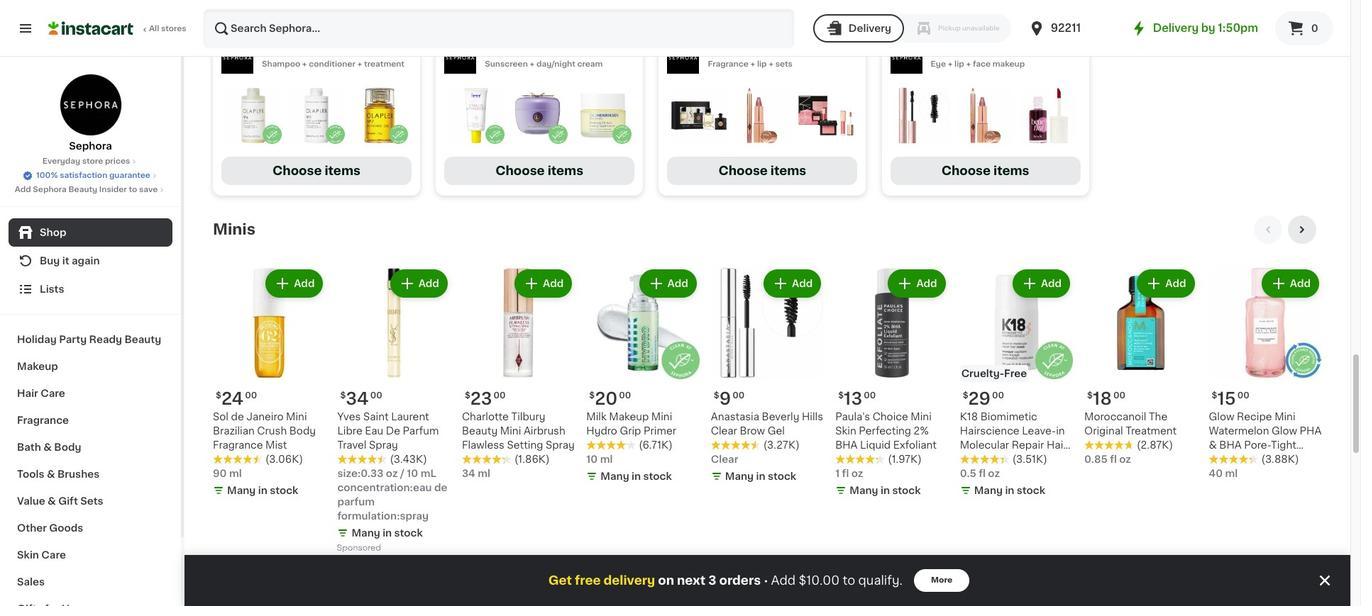 Task type: locate. For each thing, give the bounding box(es) containing it.
5 product group from the left
[[711, 267, 824, 487]]

to down guarantee
[[129, 186, 137, 194]]

1 choose items button from the left
[[221, 157, 412, 185]]

essentials up makeup
[[974, 44, 1027, 54]]

5 00 from the left
[[1113, 392, 1126, 400]]

beauty right ready
[[125, 335, 161, 345]]

$ inside $ 13 00
[[838, 392, 844, 400]]

libre
[[337, 427, 362, 437]]

0 horizontal spatial body
[[54, 443, 81, 453]]

beauty up flawless at bottom
[[462, 427, 498, 437]]

brushes
[[57, 470, 100, 480]]

1 vertical spatial beauty
[[125, 335, 161, 345]]

care down other goods
[[41, 551, 66, 561]]

stock down (1.97k)
[[892, 486, 921, 496]]

many in stock down (1.97k)
[[850, 486, 921, 496]]

10 ml
[[586, 455, 613, 465]]

0 vertical spatial skin
[[836, 427, 856, 437]]

1 horizontal spatial makeup
[[609, 412, 649, 422]]

many down 1 fl oz
[[850, 486, 878, 496]]

0 horizontal spatial bha
[[836, 441, 858, 451]]

mini inside sol de janeiro mini brazilian crush body fragrance mist
[[286, 412, 307, 422]]

8 add button from the left
[[1139, 271, 1193, 296]]

& up toner
[[1209, 441, 1217, 451]]

00 right 9 on the right
[[733, 392, 745, 400]]

1 spray from the left
[[369, 441, 398, 451]]

$ inside $ 23 00
[[465, 392, 470, 400]]

sales
[[17, 578, 45, 588]]

hair care
[[17, 389, 65, 399]]

mini up the crush on the bottom of page
[[286, 412, 307, 422]]

4 00 from the left
[[864, 392, 876, 400]]

many down the 'brow'
[[725, 472, 754, 482]]

1 vertical spatial de
[[434, 483, 447, 493]]

00 for 20
[[619, 392, 631, 400]]

1 horizontal spatial 10
[[586, 455, 598, 465]]

stock
[[643, 472, 672, 482], [768, 472, 796, 482], [270, 486, 298, 496], [892, 486, 921, 496], [1017, 486, 1045, 496], [394, 529, 423, 539]]

add button for 9
[[765, 271, 820, 296]]

6 00 from the left
[[494, 392, 506, 400]]

1 00 from the left
[[245, 392, 257, 400]]

3 choose from the left
[[719, 165, 768, 177]]

sephora logo image for skincare
[[444, 42, 476, 74]]

$ inside $ 34 00
[[340, 392, 346, 400]]

beauty inside holiday party ready beauty link
[[125, 335, 161, 345]]

skin care link
[[9, 542, 172, 569]]

10 inside size:0.33 oz / 10 ml concentration:eau de parfum formulation:spray
[[407, 469, 418, 479]]

3 items from the left
[[771, 165, 806, 177]]

8 00 from the left
[[992, 392, 1004, 400]]

1 choose items from the left
[[273, 165, 360, 177]]

1 vertical spatial 34
[[462, 469, 475, 479]]

2 vertical spatial fragrance
[[213, 441, 263, 451]]

items
[[325, 165, 360, 177], [548, 165, 583, 177], [771, 165, 806, 177], [994, 165, 1029, 177]]

00 inside $ 29 00
[[992, 392, 1004, 400]]

0 horizontal spatial delivery
[[849, 23, 891, 33]]

ml right 40
[[1225, 469, 1238, 479]]

sephora logo image for hair
[[221, 42, 253, 74]]

8 product group from the left
[[1085, 267, 1198, 467]]

0 horizontal spatial glow
[[1209, 412, 1235, 422]]

essentials inside makeup essentials 💄 eye + lip + face makeup
[[974, 44, 1027, 54]]

fl for 29
[[979, 469, 986, 479]]

& inside glow recipe mini watermelon glow pha & bha pore-tight toner
[[1209, 441, 1217, 451]]

1 $ from the left
[[216, 392, 221, 400]]

0 horizontal spatial makeup
[[17, 362, 58, 372]]

skin down paula's
[[836, 427, 856, 437]]

00 right 18
[[1113, 392, 1126, 400]]

fragrance link
[[9, 407, 172, 434]]

10 right /
[[407, 469, 418, 479]]

product group containing 23
[[462, 267, 575, 481]]

$ 13 00
[[838, 391, 876, 407]]

choose items
[[273, 165, 360, 177], [496, 165, 583, 177], [719, 165, 806, 177], [942, 165, 1029, 177]]

1 horizontal spatial sephora
[[69, 141, 112, 151]]

clear
[[711, 427, 737, 437], [711, 455, 738, 465]]

2 items from the left
[[548, 165, 583, 177]]

oz right 0.5
[[988, 469, 1000, 479]]

product group containing 18
[[1085, 267, 1198, 467]]

add for 29
[[1041, 279, 1062, 289]]

fragrance down a at the right of page
[[708, 60, 749, 68]]

stock down (3.27k) on the bottom right
[[768, 472, 796, 482]]

$ inside $ 24 00
[[216, 392, 221, 400]]

body up tools & brushes
[[54, 443, 81, 453]]

00 inside $ 24 00
[[245, 392, 257, 400]]

ml right the "90"
[[229, 469, 242, 479]]

oz left /
[[386, 469, 398, 479]]

product group
[[213, 267, 326, 501], [337, 267, 451, 556], [462, 267, 575, 481], [586, 267, 700, 487], [711, 267, 824, 487], [836, 267, 949, 501], [960, 267, 1073, 501], [1085, 267, 1198, 467], [1209, 267, 1322, 481]]

0 horizontal spatial gift
[[58, 497, 78, 507]]

$10.00
[[799, 576, 840, 587]]

2 horizontal spatial fragrance
[[708, 60, 749, 68]]

1 vertical spatial to
[[843, 576, 855, 587]]

1 choose from the left
[[273, 165, 322, 177]]

3 + from the left
[[530, 60, 535, 68]]

23
[[470, 391, 492, 407]]

other goods link
[[9, 515, 172, 542]]

1:50pm
[[1218, 23, 1258, 33]]

makeup up grip
[[609, 412, 649, 422]]

1 bha from the left
[[836, 441, 858, 451]]

92211 button
[[1028, 9, 1113, 48]]

1 horizontal spatial essentials
[[532, 44, 584, 54]]

0 vertical spatial clear
[[711, 427, 737, 437]]

mini for 13
[[911, 412, 932, 422]]

value
[[17, 497, 45, 507]]

00 inside $ 20 00
[[619, 392, 631, 400]]

stock for 13
[[892, 486, 921, 496]]

beauty for charlotte
[[462, 427, 498, 437]]

bha up 1 fl oz
[[836, 441, 858, 451]]

1 horizontal spatial glow
[[1272, 427, 1297, 437]]

stock for 34
[[394, 529, 423, 539]]

ml down flawless at bottom
[[478, 469, 490, 479]]

in for 20
[[632, 472, 641, 482]]

1 vertical spatial gift
[[58, 497, 78, 507]]

mask
[[960, 455, 986, 465]]

4 choose items button from the left
[[890, 157, 1081, 185]]

2 essentials from the left
[[532, 44, 584, 54]]

body right the crush on the bottom of page
[[289, 427, 316, 437]]

$ for 18
[[1087, 392, 1093, 400]]

essentials inside hair essentials 💇‍♀️ shampoo + conditioner + treatment
[[285, 44, 338, 54]]

bath & body link
[[9, 434, 172, 461]]

& right tools
[[47, 470, 55, 480]]

1 horizontal spatial to
[[843, 576, 855, 587]]

other
[[17, 524, 47, 534]]

choose items for sunscreen
[[496, 165, 583, 177]]

3 add button from the left
[[516, 271, 571, 296]]

tools
[[17, 470, 44, 480]]

+
[[302, 60, 307, 68], [357, 60, 362, 68], [530, 60, 535, 68], [751, 60, 755, 68], [769, 60, 774, 68], [948, 60, 953, 68], [966, 60, 971, 68]]

6 product group from the left
[[836, 267, 949, 501]]

2 choose items from the left
[[496, 165, 583, 177]]

many for 9
[[725, 472, 754, 482]]

00 for 15
[[1238, 392, 1250, 400]]

mini up tight
[[1275, 412, 1296, 422]]

ml down 'hydro'
[[600, 455, 613, 465]]

0 horizontal spatial hair
[[17, 389, 38, 399]]

stock for 24
[[270, 486, 298, 496]]

pore-
[[1244, 441, 1271, 451]]

bha up toner
[[1220, 441, 1242, 451]]

stock for 9
[[768, 472, 796, 482]]

34
[[346, 391, 369, 407], [462, 469, 475, 479]]

0 vertical spatial body
[[289, 427, 316, 437]]

$ 18 00
[[1087, 391, 1126, 407]]

1 horizontal spatial fl
[[979, 469, 986, 479]]

2 horizontal spatial hair
[[1047, 441, 1067, 451]]

paula's
[[836, 412, 870, 422]]

7 00 from the left
[[733, 392, 745, 400]]

00 for 24
[[245, 392, 257, 400]]

0 horizontal spatial fl
[[842, 469, 849, 479]]

5 add button from the left
[[765, 271, 820, 296]]

00 inside $ 34 00
[[370, 392, 382, 400]]

0 vertical spatial fragrance
[[708, 60, 749, 68]]

in down formulation:spray
[[383, 529, 392, 539]]

00 inside $ 15 00
[[1238, 392, 1250, 400]]

4 product group from the left
[[586, 267, 700, 487]]

item carousel region
[[213, 215, 1322, 562]]

$ inside $ 20 00
[[589, 392, 595, 400]]

sephora logo image left shampoo
[[221, 42, 253, 74]]

9 product group from the left
[[1209, 267, 1322, 481]]

many for 20
[[601, 472, 629, 482]]

beauty inside "add sephora beauty insider to save" link
[[68, 186, 97, 194]]

2 horizontal spatial essentials
[[974, 44, 1027, 54]]

gift inside give a gift 🎁 fragrance + lip + sets
[[742, 44, 762, 54]]

sephora down 100%
[[33, 186, 67, 194]]

1 horizontal spatial delivery
[[1153, 23, 1199, 33]]

0 vertical spatial de
[[231, 412, 244, 422]]

00 right 20
[[619, 392, 631, 400]]

2 choose from the left
[[496, 165, 545, 177]]

6 add button from the left
[[890, 271, 944, 296]]

fragrance down hair care
[[17, 416, 69, 426]]

& right "value" in the left bottom of the page
[[48, 497, 56, 507]]

essentials for skincare
[[532, 44, 584, 54]]

many in stock for 9
[[725, 472, 796, 482]]

7 add button from the left
[[1014, 271, 1069, 296]]

1 vertical spatial makeup
[[17, 362, 58, 372]]

value & gift sets
[[17, 497, 103, 507]]

9 add button from the left
[[1263, 271, 1318, 296]]

all
[[149, 25, 159, 33]]

2 horizontal spatial beauty
[[462, 427, 498, 437]]

fl right 0.5
[[979, 469, 986, 479]]

moroccanoil the original treatment
[[1085, 412, 1177, 437]]

00 right 23
[[494, 392, 506, 400]]

product group containing 29
[[960, 267, 1073, 501]]

many in stock down (3.27k) on the bottom right
[[725, 472, 796, 482]]

$ for 24
[[216, 392, 221, 400]]

care for skin care
[[41, 551, 66, 561]]

stock down (3.06k)
[[270, 486, 298, 496]]

9 $ from the left
[[1212, 392, 1218, 400]]

3 $ from the left
[[589, 392, 595, 400]]

add for 9
[[792, 279, 813, 289]]

janeiro
[[246, 412, 284, 422]]

00 inside $ 18 00
[[1113, 392, 1126, 400]]

1 horizontal spatial skin
[[836, 427, 856, 437]]

9 00 from the left
[[1238, 392, 1250, 400]]

2 add button from the left
[[392, 271, 446, 296]]

0 horizontal spatial 10
[[407, 469, 418, 479]]

care up fragrance link
[[41, 389, 65, 399]]

gel
[[768, 427, 785, 437]]

4 items from the left
[[994, 165, 1029, 177]]

$ up watermelon
[[1212, 392, 1218, 400]]

more
[[931, 577, 953, 585]]

2 lip from the left
[[955, 60, 964, 68]]

makeup inside makeup essentials 💄 eye + lip + face makeup
[[931, 44, 972, 54]]

de up brazilian
[[231, 412, 244, 422]]

2 00 from the left
[[370, 392, 382, 400]]

essentials inside skincare essentials 🧴 sunscreen + day/night cream
[[532, 44, 584, 54]]

add inside get free delivery on next 3 orders • add $10.00 to qualify.
[[771, 576, 796, 587]]

0 vertical spatial gift
[[742, 44, 762, 54]]

in left original
[[1056, 427, 1065, 437]]

0 vertical spatial 10
[[586, 455, 598, 465]]

stock down formulation:spray
[[394, 529, 423, 539]]

choose items for shampoo
[[273, 165, 360, 177]]

qualify.
[[858, 576, 903, 587]]

3 choose items from the left
[[719, 165, 806, 177]]

get free delivery on next 3 orders • add $10.00 to qualify.
[[548, 575, 903, 587]]

anastasia
[[711, 412, 759, 422]]

spray down eau on the left bottom of the page
[[369, 441, 398, 451]]

in for 24
[[258, 486, 267, 496]]

face
[[973, 60, 991, 68]]

add button for 15
[[1263, 271, 1318, 296]]

hair up shampoo
[[262, 44, 283, 54]]

moroccanoil
[[1085, 412, 1147, 422]]

molecular
[[960, 441, 1009, 451]]

00 inside $ 13 00
[[864, 392, 876, 400]]

buy it again link
[[9, 247, 172, 275]]

many in stock for 13
[[850, 486, 921, 496]]

fl right "1"
[[842, 469, 849, 479]]

makeup up eye on the right of page
[[931, 44, 972, 54]]

0 vertical spatial makeup
[[931, 44, 972, 54]]

2 product group from the left
[[337, 267, 451, 556]]

0 vertical spatial beauty
[[68, 186, 97, 194]]

paula's choice mini skin perfecting 2% bha liquid exfoliant
[[836, 412, 937, 451]]

mini inside charlotte tilbury beauty mini airbrush flawless setting spray
[[500, 427, 521, 437]]

give a gift 🎁 fragrance + lip + sets
[[708, 44, 793, 68]]

fl right 0.85
[[1110, 455, 1117, 465]]

many up sponsored badge image
[[352, 529, 380, 539]]

buy it again
[[40, 256, 100, 266]]

0 vertical spatial hair
[[262, 44, 283, 54]]

in down (3.51k)
[[1005, 486, 1015, 496]]

beauty
[[68, 186, 97, 194], [125, 335, 161, 345], [462, 427, 498, 437]]

de down 'ml'
[[434, 483, 447, 493]]

gift right a at the right of page
[[742, 44, 762, 54]]

many in stock down formulation:spray
[[352, 529, 423, 539]]

original
[[1085, 427, 1123, 437]]

1 horizontal spatial spray
[[546, 441, 575, 451]]

0 horizontal spatial beauty
[[68, 186, 97, 194]]

in down (6.71k)
[[632, 472, 641, 482]]

0 vertical spatial care
[[41, 389, 65, 399]]

treatment tracker modal dialog
[[185, 556, 1351, 607]]

1 clear from the top
[[711, 427, 737, 437]]

mini inside paula's choice mini skin perfecting 2% bha liquid exfoliant
[[911, 412, 932, 422]]

0 horizontal spatial essentials
[[285, 44, 338, 54]]

cruelty-free
[[961, 369, 1027, 379]]

delivery by 1:50pm
[[1153, 23, 1258, 33]]

$ up 'charlotte'
[[465, 392, 470, 400]]

bath & body
[[17, 443, 81, 453]]

00 for 29
[[992, 392, 1004, 400]]

0 horizontal spatial de
[[231, 412, 244, 422]]

add
[[15, 186, 31, 194], [294, 279, 315, 289], [418, 279, 439, 289], [543, 279, 564, 289], [668, 279, 688, 289], [792, 279, 813, 289], [917, 279, 937, 289], [1041, 279, 1062, 289], [1166, 279, 1186, 289], [1290, 279, 1311, 289], [771, 576, 796, 587]]

2 vertical spatial hair
[[1047, 441, 1067, 451]]

it
[[62, 256, 69, 266]]

oz inside size:0.33 oz / 10 ml concentration:eau de parfum formulation:spray
[[386, 469, 398, 479]]

oz right 0.85
[[1119, 455, 1131, 465]]

delivery for delivery by 1:50pm
[[1153, 23, 1199, 33]]

sephora up store
[[69, 141, 112, 151]]

1 items from the left
[[325, 165, 360, 177]]

mini inside milk makeup mini hydro grip primer
[[651, 412, 672, 422]]

00
[[245, 392, 257, 400], [370, 392, 382, 400], [619, 392, 631, 400], [864, 392, 876, 400], [1113, 392, 1126, 400], [494, 392, 506, 400], [733, 392, 745, 400], [992, 392, 1004, 400], [1238, 392, 1250, 400]]

$ inside $ 9 00
[[714, 392, 719, 400]]

gift
[[742, 44, 762, 54], [58, 497, 78, 507]]

2 clear from the top
[[711, 455, 738, 465]]

💄
[[1029, 44, 1042, 54]]

setting
[[507, 441, 543, 451]]

•
[[764, 575, 768, 587]]

delivery for delivery
[[849, 23, 891, 33]]

many in stock down (3.06k)
[[227, 486, 298, 496]]

(2.87k)
[[1137, 441, 1173, 451]]

7 $ from the left
[[714, 392, 719, 400]]

★★★★★
[[586, 441, 636, 451], [586, 441, 636, 451], [1085, 441, 1134, 451], [1085, 441, 1134, 451], [711, 441, 761, 451], [711, 441, 761, 451], [213, 455, 263, 465], [213, 455, 263, 465], [337, 455, 387, 465], [337, 455, 387, 465], [836, 455, 885, 465], [836, 455, 885, 465], [462, 455, 512, 465], [462, 455, 512, 465], [960, 455, 1010, 465], [960, 455, 1010, 465], [1209, 455, 1259, 465], [1209, 455, 1259, 465]]

00 for 23
[[494, 392, 506, 400]]

body inside sol de janeiro mini brazilian crush body fragrance mist
[[289, 427, 316, 437]]

glow up tight
[[1272, 427, 1297, 437]]

3 essentials from the left
[[974, 44, 1027, 54]]

hair
[[262, 44, 283, 54], [17, 389, 38, 399], [1047, 441, 1067, 451]]

spray down airbrush
[[546, 441, 575, 451]]

again
[[72, 256, 100, 266]]

makeup for makeup
[[17, 362, 58, 372]]

00 for 18
[[1113, 392, 1126, 400]]

$ inside $ 18 00
[[1087, 392, 1093, 400]]

prices
[[105, 158, 130, 165]]

2 horizontal spatial fl
[[1110, 455, 1117, 465]]

k18
[[960, 412, 978, 422]]

lists
[[40, 285, 64, 295]]

hair inside hair essentials 💇‍♀️ shampoo + conditioner + treatment
[[262, 44, 283, 54]]

00 right 24
[[245, 392, 257, 400]]

delivery
[[604, 576, 655, 587]]

care for hair care
[[41, 389, 65, 399]]

34 down flawless at bottom
[[462, 469, 475, 479]]

sephora logo image left give at the top right of the page
[[667, 42, 699, 74]]

$ up paula's
[[838, 392, 844, 400]]

get
[[548, 576, 572, 587]]

0 horizontal spatial 34
[[346, 391, 369, 407]]

items for 🎁
[[771, 165, 806, 177]]

00 up 'saint'
[[370, 392, 382, 400]]

everyday
[[42, 158, 80, 165]]

3 00 from the left
[[619, 392, 631, 400]]

2 vertical spatial makeup
[[609, 412, 649, 422]]

next
[[677, 576, 706, 587]]

1 vertical spatial fragrance
[[17, 416, 69, 426]]

many in stock down (6.71k)
[[601, 472, 672, 482]]

choose for shampoo
[[273, 165, 322, 177]]

5 $ from the left
[[1087, 392, 1093, 400]]

2 bha from the left
[[1220, 441, 1242, 451]]

1 vertical spatial 10
[[407, 469, 418, 479]]

sephora logo image up store
[[59, 74, 122, 136]]

15
[[1218, 391, 1236, 407]]

glow down 15
[[1209, 412, 1235, 422]]

clear inside anastasia beverly hills clear brow gel
[[711, 427, 737, 437]]

add for 20
[[668, 279, 688, 289]]

2 horizontal spatial makeup
[[931, 44, 972, 54]]

1 horizontal spatial beauty
[[125, 335, 161, 345]]

mini up primer
[[651, 412, 672, 422]]

4 choose items from the left
[[942, 165, 1029, 177]]

stock down (3.51k)
[[1017, 486, 1045, 496]]

add button for 18
[[1139, 271, 1193, 296]]

2 spray from the left
[[546, 441, 575, 451]]

many down 90 ml
[[227, 486, 256, 496]]

tools & brushes
[[17, 470, 100, 480]]

0 horizontal spatial sephora
[[33, 186, 67, 194]]

sephora logo image left sunscreen
[[444, 42, 476, 74]]

/
[[400, 469, 405, 479]]

mini up setting
[[500, 427, 521, 437]]

$ up yves
[[340, 392, 346, 400]]

in for 9
[[756, 472, 765, 482]]

lists link
[[9, 275, 172, 304]]

1 lip from the left
[[757, 60, 767, 68]]

sephora logo image left eye on the right of page
[[890, 42, 922, 74]]

product group containing 20
[[586, 267, 700, 487]]

2 choose items button from the left
[[444, 157, 635, 185]]

10 down 'hydro'
[[586, 455, 598, 465]]

stock for 20
[[643, 472, 672, 482]]

many in stock for 20
[[601, 472, 672, 482]]

add for 13
[[917, 279, 937, 289]]

8 $ from the left
[[963, 392, 968, 400]]

in down (1.97k)
[[881, 486, 890, 496]]

sunscreen
[[485, 60, 528, 68]]

essentials up day/night
[[532, 44, 584, 54]]

0 button
[[1275, 11, 1334, 45]]

1 add button from the left
[[267, 271, 322, 296]]

product group containing 15
[[1209, 267, 1322, 481]]

1 horizontal spatial fragrance
[[213, 441, 263, 451]]

skin
[[836, 427, 856, 437], [17, 551, 39, 561]]

$ inside $ 29 00
[[963, 392, 968, 400]]

00 inside $ 23 00
[[494, 392, 506, 400]]

many in stock down 0.5 fl oz
[[974, 486, 1045, 496]]

$ up "sol"
[[216, 392, 221, 400]]

sephora logo image
[[221, 42, 253, 74], [444, 42, 476, 74], [667, 42, 699, 74], [890, 42, 922, 74], [59, 74, 122, 136]]

1 horizontal spatial gift
[[742, 44, 762, 54]]

3 product group from the left
[[462, 267, 575, 481]]

3 choose items button from the left
[[667, 157, 858, 185]]

None search field
[[203, 9, 795, 48]]

ml for 23
[[478, 469, 490, 479]]

in down (3.06k)
[[258, 486, 267, 496]]

2 vertical spatial beauty
[[462, 427, 498, 437]]

100% satisfaction guarantee
[[36, 172, 150, 180]]

4 $ from the left
[[838, 392, 844, 400]]

add button for 20
[[641, 271, 695, 296]]

oz for 29
[[988, 469, 1000, 479]]

$ up "milk"
[[589, 392, 595, 400]]

1 product group from the left
[[213, 267, 326, 501]]

00 right 15
[[1238, 392, 1250, 400]]

1 vertical spatial hair
[[17, 389, 38, 399]]

glow recipe mini watermelon glow pha & bha pore-tight toner
[[1209, 412, 1322, 465]]

0 horizontal spatial lip
[[757, 60, 767, 68]]

mini inside glow recipe mini watermelon glow pha & bha pore-tight toner
[[1275, 412, 1296, 422]]

many down 0.5 fl oz
[[974, 486, 1003, 496]]

choose items button for sunscreen
[[444, 157, 635, 185]]

to right $10.00
[[843, 576, 855, 587]]

$ 15 00
[[1212, 391, 1250, 407]]

beauty down satisfaction
[[68, 186, 97, 194]]

0
[[1311, 23, 1318, 33]]

hair up bath
[[17, 389, 38, 399]]

choose for eye
[[942, 165, 991, 177]]

mini for 15
[[1275, 412, 1296, 422]]

1 horizontal spatial lip
[[955, 60, 964, 68]]

the
[[1149, 412, 1168, 422]]

k18 biomimetic hairscience leave-in molecular repair hair mask
[[960, 412, 1067, 465]]

beauty inside charlotte tilbury beauty mini airbrush flawless setting spray
[[462, 427, 498, 437]]

leave-
[[1022, 427, 1056, 437]]

1 horizontal spatial de
[[434, 483, 447, 493]]

gift for &
[[58, 497, 78, 507]]

2 $ from the left
[[340, 392, 346, 400]]

hair down leave-
[[1047, 441, 1067, 451]]

34 up yves
[[346, 391, 369, 407]]

lip right eye on the right of page
[[955, 60, 964, 68]]

4 add button from the left
[[641, 271, 695, 296]]

many in stock for 29
[[974, 486, 1045, 496]]

00 inside $ 9 00
[[733, 392, 745, 400]]

essentials for makeup
[[974, 44, 1027, 54]]

minis
[[213, 222, 255, 237]]

essentials up the conditioner
[[285, 44, 338, 54]]

toner
[[1209, 455, 1237, 465]]

0 horizontal spatial spray
[[369, 441, 398, 451]]

92211
[[1051, 23, 1081, 33]]

6 $ from the left
[[465, 392, 470, 400]]

1 horizontal spatial hair
[[262, 44, 283, 54]]

00 for 13
[[864, 392, 876, 400]]

1 essentials from the left
[[285, 44, 338, 54]]

1 horizontal spatial bha
[[1220, 441, 1242, 451]]

makeup inside milk makeup mini hydro grip primer
[[609, 412, 649, 422]]

90
[[213, 469, 227, 479]]

many down 10 ml on the left bottom of page
[[601, 472, 629, 482]]

yves saint laurent libre eau de parfum travel spray
[[337, 412, 439, 451]]

$ up moroccanoil in the right bottom of the page
[[1087, 392, 1093, 400]]

4 choose from the left
[[942, 165, 991, 177]]

7 product group from the left
[[960, 267, 1073, 501]]

choose for 🎁
[[719, 165, 768, 177]]

lip down the 🎁
[[757, 60, 767, 68]]

choose items button for 🎁
[[667, 157, 858, 185]]

1 vertical spatial clear
[[711, 455, 738, 465]]

1 vertical spatial care
[[41, 551, 66, 561]]

$ inside $ 15 00
[[1212, 392, 1218, 400]]

$ 29 00
[[963, 391, 1004, 407]]

1 horizontal spatial body
[[289, 427, 316, 437]]

1 horizontal spatial 34
[[462, 469, 475, 479]]

in
[[1056, 427, 1065, 437], [632, 472, 641, 482], [756, 472, 765, 482], [258, 486, 267, 496], [881, 486, 890, 496], [1005, 486, 1015, 496], [383, 529, 392, 539]]

00 right "13"
[[864, 392, 876, 400]]

& right bath
[[43, 443, 52, 453]]

mini up the 2%
[[911, 412, 932, 422]]

delivery inside button
[[849, 23, 891, 33]]

1 vertical spatial skin
[[17, 551, 39, 561]]

0 vertical spatial to
[[129, 186, 137, 194]]

gift left sets
[[58, 497, 78, 507]]

everyday store prices link
[[42, 156, 139, 167]]

$ 23 00
[[465, 391, 506, 407]]

glow
[[1209, 412, 1235, 422], [1272, 427, 1297, 437]]

00 for 34
[[370, 392, 382, 400]]



Task type: vqa. For each thing, say whether or not it's contained in the screenshot.


Task type: describe. For each thing, give the bounding box(es) containing it.
de
[[386, 427, 400, 437]]

many for 29
[[974, 486, 1003, 496]]

fl for 18
[[1110, 455, 1117, 465]]

1
[[836, 469, 840, 479]]

items for sunscreen
[[548, 165, 583, 177]]

many in stock for 24
[[227, 486, 298, 496]]

& for body
[[43, 443, 52, 453]]

sephora logo image for makeup
[[890, 42, 922, 74]]

conditioner
[[309, 60, 356, 68]]

40
[[1209, 469, 1223, 479]]

$ for 20
[[589, 392, 595, 400]]

product group containing 13
[[836, 267, 949, 501]]

de inside sol de janeiro mini brazilian crush body fragrance mist
[[231, 412, 244, 422]]

by
[[1201, 23, 1216, 33]]

fragrance inside give a gift 🎁 fragrance + lip + sets
[[708, 60, 749, 68]]

biomimetic
[[981, 412, 1037, 422]]

$ for 13
[[838, 392, 844, 400]]

buy
[[40, 256, 60, 266]]

$ for 23
[[465, 392, 470, 400]]

pha
[[1300, 427, 1322, 437]]

cream
[[577, 60, 603, 68]]

add button for 13
[[890, 271, 944, 296]]

hair care link
[[9, 380, 172, 407]]

de inside size:0.33 oz / 10 ml concentration:eau de parfum formulation:spray
[[434, 483, 447, 493]]

crush
[[257, 427, 287, 437]]

shampoo
[[262, 60, 300, 68]]

mini for 20
[[651, 412, 672, 422]]

makeup link
[[9, 353, 172, 380]]

sets
[[776, 60, 793, 68]]

1 vertical spatial glow
[[1272, 427, 1297, 437]]

hydro
[[586, 427, 617, 437]]

in for 13
[[881, 486, 890, 496]]

$ 9 00
[[714, 391, 745, 407]]

& for brushes
[[47, 470, 55, 480]]

choose for sunscreen
[[496, 165, 545, 177]]

sol de janeiro mini brazilian crush body fragrance mist
[[213, 412, 316, 451]]

bath
[[17, 443, 41, 453]]

& for gift
[[48, 497, 56, 507]]

holiday
[[17, 335, 57, 345]]

all stores
[[149, 25, 186, 33]]

29
[[968, 391, 991, 407]]

0 horizontal spatial to
[[129, 186, 137, 194]]

hair for hair care
[[17, 389, 38, 399]]

oz for 18
[[1119, 455, 1131, 465]]

in for 34
[[383, 529, 392, 539]]

1 vertical spatial sephora
[[33, 186, 67, 194]]

many in stock for 34
[[352, 529, 423, 539]]

choose items button for eye
[[890, 157, 1081, 185]]

day/night
[[537, 60, 575, 68]]

concentration:eau
[[337, 483, 432, 493]]

hair inside k18 biomimetic hairscience leave-in molecular repair hair mask
[[1047, 441, 1067, 451]]

0 vertical spatial glow
[[1209, 412, 1235, 422]]

2 + from the left
[[357, 60, 362, 68]]

all stores link
[[48, 9, 187, 48]]

milk
[[586, 412, 607, 422]]

items for shampoo
[[325, 165, 360, 177]]

bha inside glow recipe mini watermelon glow pha & bha pore-tight toner
[[1220, 441, 1242, 451]]

Search field
[[204, 10, 793, 47]]

many for 34
[[352, 529, 380, 539]]

1 vertical spatial body
[[54, 443, 81, 453]]

1 + from the left
[[302, 60, 307, 68]]

saint
[[363, 412, 389, 422]]

$ for 9
[[714, 392, 719, 400]]

add button for 23
[[516, 271, 571, 296]]

34 ml
[[462, 469, 490, 479]]

grip
[[620, 427, 641, 437]]

other goods
[[17, 524, 83, 534]]

sponsored badge image
[[337, 545, 380, 553]]

ready
[[89, 335, 122, 345]]

hair for hair essentials 💇‍♀️ shampoo + conditioner + treatment
[[262, 44, 283, 54]]

treatment
[[1126, 427, 1177, 437]]

fragrance inside sol de janeiro mini brazilian crush body fragrance mist
[[213, 441, 263, 451]]

(1.97k)
[[888, 455, 922, 465]]

6 + from the left
[[948, 60, 953, 68]]

holiday party ready beauty link
[[9, 326, 172, 353]]

many for 13
[[850, 486, 878, 496]]

skin inside paula's choice mini skin perfecting 2% bha liquid exfoliant
[[836, 427, 856, 437]]

instacart logo image
[[48, 20, 133, 37]]

add sephora beauty insider to save link
[[15, 185, 166, 196]]

0 horizontal spatial fragrance
[[17, 416, 69, 426]]

holiday party ready beauty
[[17, 335, 161, 345]]

ml for 20
[[600, 455, 613, 465]]

brow
[[740, 427, 765, 437]]

essentials for hair
[[285, 44, 338, 54]]

(6.71k)
[[639, 441, 673, 451]]

fl for 13
[[842, 469, 849, 479]]

size:0.33 oz / 10 ml concentration:eau de parfum formulation:spray
[[337, 469, 447, 522]]

sephora logo image for give
[[667, 42, 699, 74]]

guarantee
[[109, 172, 150, 180]]

choose items for 🎁
[[719, 165, 806, 177]]

makeup
[[993, 60, 1025, 68]]

product group containing 9
[[711, 267, 824, 487]]

party
[[59, 335, 87, 345]]

to inside get free delivery on next 3 orders • add $10.00 to qualify.
[[843, 576, 855, 587]]

(3.43k)
[[390, 455, 427, 465]]

everyday store prices
[[42, 158, 130, 165]]

add button for 29
[[1014, 271, 1069, 296]]

brazilian
[[213, 427, 255, 437]]

service type group
[[813, 14, 1011, 43]]

makeup for makeup essentials 💄 eye + lip + face makeup
[[931, 44, 972, 54]]

milk makeup mini hydro grip primer
[[586, 412, 676, 437]]

lip inside makeup essentials 💄 eye + lip + face makeup
[[955, 60, 964, 68]]

add button for 24
[[267, 271, 322, 296]]

many for 24
[[227, 486, 256, 496]]

laurent
[[391, 412, 429, 422]]

ml for 24
[[229, 469, 242, 479]]

items for eye
[[994, 165, 1029, 177]]

in inside k18 biomimetic hairscience leave-in molecular repair hair mask
[[1056, 427, 1065, 437]]

🎁
[[764, 44, 777, 54]]

eau
[[365, 427, 383, 437]]

0.85 fl oz
[[1085, 455, 1131, 465]]

product group containing 34
[[337, 267, 451, 556]]

4 + from the left
[[751, 60, 755, 68]]

0 vertical spatial sephora
[[69, 141, 112, 151]]

choose items for eye
[[942, 165, 1029, 177]]

treatment
[[364, 60, 405, 68]]

yves
[[337, 412, 361, 422]]

shop
[[40, 228, 66, 238]]

add for 15
[[1290, 279, 1311, 289]]

choose items button for shampoo
[[221, 157, 412, 185]]

18
[[1093, 391, 1112, 407]]

spray inside yves saint laurent libre eau de parfum travel spray
[[369, 441, 398, 451]]

(3.51k)
[[1013, 455, 1047, 465]]

lip inside give a gift 🎁 fragrance + lip + sets
[[757, 60, 767, 68]]

00 for 9
[[733, 392, 745, 400]]

2%
[[914, 427, 929, 437]]

stock for 29
[[1017, 486, 1045, 496]]

1 fl oz
[[836, 469, 863, 479]]

$ for 34
[[340, 392, 346, 400]]

add for 23
[[543, 279, 564, 289]]

7 + from the left
[[966, 60, 971, 68]]

ml
[[421, 469, 437, 479]]

choice
[[873, 412, 908, 422]]

$ 34 00
[[340, 391, 382, 407]]

spray inside charlotte tilbury beauty mini airbrush flawless setting spray
[[546, 441, 575, 451]]

0 vertical spatial 34
[[346, 391, 369, 407]]

tilbury
[[511, 412, 545, 422]]

oz for 13
[[852, 469, 863, 479]]

5 + from the left
[[769, 60, 774, 68]]

recipe
[[1237, 412, 1272, 422]]

add for 18
[[1166, 279, 1186, 289]]

beauty for add
[[68, 186, 97, 194]]

sales link
[[9, 569, 172, 596]]

beverly
[[762, 412, 799, 422]]

$ for 29
[[963, 392, 968, 400]]

$ 20 00
[[589, 391, 631, 407]]

add for 24
[[294, 279, 315, 289]]

in for 29
[[1005, 486, 1015, 496]]

(3.27k)
[[764, 441, 800, 451]]

makeup essentials 💄 eye + lip + face makeup
[[931, 44, 1042, 68]]

orders
[[719, 576, 761, 587]]

gift for a
[[742, 44, 762, 54]]

90 ml
[[213, 469, 242, 479]]

product group containing 24
[[213, 267, 326, 501]]

bha inside paula's choice mini skin perfecting 2% bha liquid exfoliant
[[836, 441, 858, 451]]

mist
[[265, 441, 287, 451]]

3
[[708, 576, 716, 587]]

ml for 15
[[1225, 469, 1238, 479]]

stores
[[161, 25, 186, 33]]

+ inside skincare essentials 🧴 sunscreen + day/night cream
[[530, 60, 535, 68]]

a
[[734, 44, 740, 54]]

hills
[[802, 412, 823, 422]]

0 horizontal spatial skin
[[17, 551, 39, 561]]

flawless
[[462, 441, 505, 451]]

$ for 15
[[1212, 392, 1218, 400]]

hair essentials 💇‍♀️ shampoo + conditioner + treatment
[[262, 44, 405, 68]]



